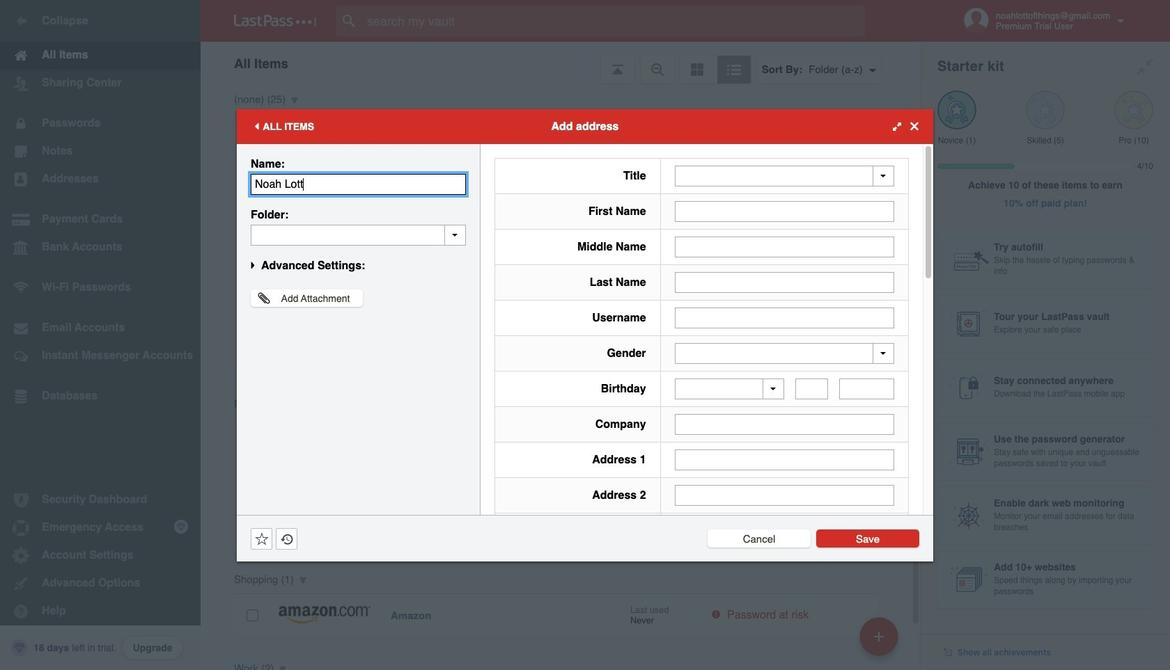 Task type: locate. For each thing, give the bounding box(es) containing it.
vault options navigation
[[201, 42, 921, 84]]

None text field
[[675, 236, 894, 257], [675, 272, 894, 293], [675, 414, 894, 435], [675, 450, 894, 471], [675, 236, 894, 257], [675, 272, 894, 293], [675, 414, 894, 435], [675, 450, 894, 471]]

search my vault text field
[[336, 6, 892, 36]]

new item image
[[874, 632, 884, 642]]

dialog
[[237, 109, 933, 671]]

None text field
[[251, 174, 466, 195], [675, 201, 894, 222], [251, 225, 466, 246], [675, 308, 894, 328], [796, 379, 829, 400], [840, 379, 894, 400], [675, 486, 894, 506], [251, 174, 466, 195], [675, 201, 894, 222], [251, 225, 466, 246], [675, 308, 894, 328], [796, 379, 829, 400], [840, 379, 894, 400], [675, 486, 894, 506]]

main navigation navigation
[[0, 0, 201, 671]]

new item navigation
[[855, 614, 907, 671]]

Search search field
[[336, 6, 892, 36]]



Task type: describe. For each thing, give the bounding box(es) containing it.
lastpass image
[[234, 15, 316, 27]]



